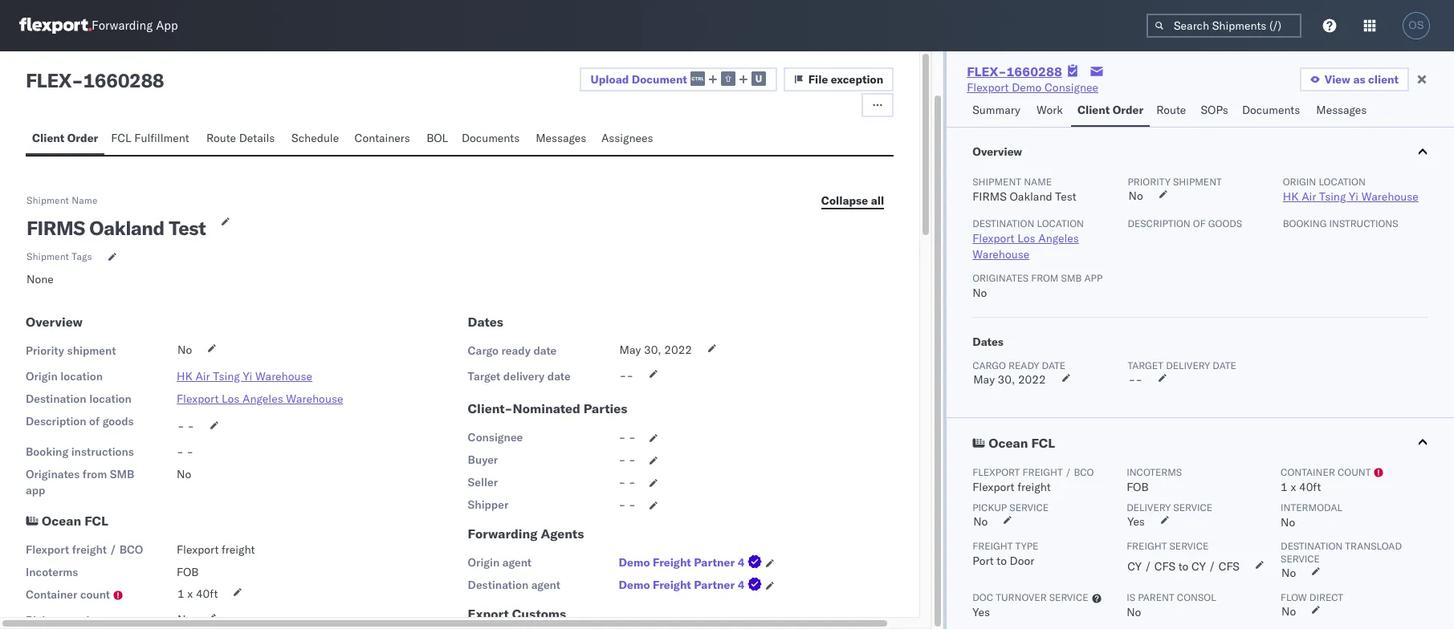Task type: describe. For each thing, give the bounding box(es) containing it.
door
[[1010, 554, 1035, 569]]

demo freight partner 4 for origin agent
[[619, 556, 745, 570]]

intermodal
[[1281, 502, 1343, 514]]

incoterms fob
[[1127, 467, 1182, 495]]

location for origin location
[[60, 369, 103, 384]]

0 horizontal spatial fcl
[[84, 513, 108, 529]]

view as client button
[[1300, 67, 1409, 92]]

origin agent
[[468, 556, 532, 570]]

1 vertical spatial cargo ready date
[[973, 360, 1066, 372]]

demo for origin agent
[[619, 556, 650, 570]]

view as client
[[1325, 72, 1399, 87]]

intermodal no
[[1281, 502, 1343, 530]]

goods for booking instructions
[[1208, 218, 1242, 230]]

description for originates from smb app
[[26, 414, 86, 429]]

flexport demo consignee
[[967, 80, 1099, 95]]

1 horizontal spatial x
[[1291, 480, 1296, 495]]

1 vertical spatial 1 x 40ft
[[177, 587, 218, 601]]

1 horizontal spatial --
[[1129, 373, 1143, 387]]

0 horizontal spatial hk
[[177, 369, 193, 384]]

1 vertical spatial client
[[32, 131, 64, 145]]

fob inside 'incoterms fob'
[[1127, 480, 1149, 495]]

priority for originates from smb app
[[26, 344, 64, 358]]

freight for flexport freight / bco
[[72, 543, 107, 557]]

destination for destination agent
[[468, 578, 529, 593]]

1 vertical spatial pickup
[[26, 614, 62, 628]]

customs
[[512, 606, 566, 622]]

1 horizontal spatial target
[[1128, 360, 1164, 372]]

0 horizontal spatial fob
[[177, 565, 199, 580]]

1 vertical spatial may 30, 2022
[[973, 373, 1046, 387]]

flexport freight / bco flexport freight
[[973, 467, 1094, 495]]

work button
[[1030, 96, 1071, 127]]

none
[[27, 272, 54, 287]]

freight inside "freight type port to door"
[[973, 540, 1013, 552]]

0 horizontal spatial may
[[620, 343, 641, 357]]

destination transload service
[[1281, 540, 1402, 565]]

incoterms for incoterms
[[26, 565, 78, 580]]

no inside originates from smb app no
[[973, 286, 987, 300]]

0 horizontal spatial count
[[80, 588, 110, 602]]

collapse
[[821, 193, 868, 208]]

ocean fcl button
[[947, 418, 1454, 467]]

service down flexport freight / bco
[[64, 614, 102, 628]]

goods for booking instructions
[[103, 414, 134, 429]]

1 vertical spatial 2022
[[1018, 373, 1046, 387]]

tsing inside origin location hk air tsing yi warehouse
[[1319, 190, 1346, 204]]

1 vertical spatial ocean
[[42, 513, 81, 529]]

flow direct
[[1281, 592, 1343, 604]]

firms inside the shipment name firms oakland test
[[973, 190, 1007, 204]]

work
[[1037, 103, 1063, 117]]

1 horizontal spatial client
[[1078, 103, 1110, 117]]

1 horizontal spatial dates
[[973, 335, 1004, 349]]

ocean fcl inside button
[[989, 435, 1055, 451]]

shipment inside the shipment name firms oakland test
[[973, 176, 1022, 188]]

0 horizontal spatial messages button
[[529, 124, 595, 155]]

smb for originates from smb app no
[[1061, 272, 1082, 284]]

freight type port to door
[[973, 540, 1039, 569]]

instructions
[[71, 445, 134, 459]]

warehouse inside destination location flexport los angeles warehouse
[[973, 247, 1030, 262]]

details
[[239, 131, 275, 145]]

forwarding agents
[[468, 526, 584, 542]]

flex - 1660288
[[26, 68, 164, 92]]

flex-1660288 link
[[967, 63, 1062, 80]]

flexport for flexport freight / bco
[[26, 543, 69, 557]]

shipment for none
[[27, 251, 69, 263]]

shipment tags
[[27, 251, 92, 263]]

1 vertical spatial x
[[187, 587, 193, 601]]

1 horizontal spatial consignee
[[1045, 80, 1099, 95]]

1 horizontal spatial messages
[[1316, 103, 1367, 117]]

schedule button
[[285, 124, 348, 155]]

1 vertical spatial tsing
[[213, 369, 240, 384]]

0 horizontal spatial firms
[[27, 216, 85, 240]]

priority shipment for booking
[[1128, 176, 1222, 188]]

originates from smb app no
[[973, 272, 1103, 300]]

1 cy from the left
[[1128, 560, 1142, 574]]

parent
[[1138, 592, 1175, 604]]

to for cy
[[1179, 560, 1189, 574]]

is
[[1127, 592, 1136, 604]]

partner for destination agent
[[694, 578, 735, 593]]

shipment name
[[27, 194, 98, 206]]

os button
[[1398, 7, 1435, 44]]

0 vertical spatial app
[[156, 18, 178, 33]]

direct
[[1310, 592, 1343, 604]]

1 horizontal spatial delivery
[[1166, 360, 1210, 372]]

of for booking
[[89, 414, 100, 429]]

1 horizontal spatial may
[[973, 373, 995, 387]]

shipper
[[468, 498, 509, 512]]

bol button
[[420, 124, 455, 155]]

0 horizontal spatial 2022
[[664, 343, 692, 357]]

service down the flexport freight / bco flexport freight
[[1010, 502, 1049, 514]]

cy / cfs to cy / cfs
[[1128, 560, 1240, 574]]

partner for origin agent
[[694, 556, 735, 570]]

0 horizontal spatial 1660288
[[83, 68, 164, 92]]

flexport freight / bco
[[26, 543, 143, 557]]

0 horizontal spatial delivery
[[503, 369, 545, 384]]

- - for buyer
[[619, 453, 636, 467]]

0 horizontal spatial ready
[[502, 344, 531, 358]]

fcl inside button
[[111, 131, 131, 145]]

service up 'service'
[[1173, 502, 1213, 514]]

upload document button
[[579, 67, 777, 92]]

exception
[[831, 72, 883, 87]]

hk air tsing yi warehouse link for instructions
[[1283, 190, 1419, 204]]

los inside destination location flexport los angeles warehouse
[[1018, 231, 1036, 246]]

documents for rightmost the documents button
[[1242, 103, 1300, 117]]

service
[[1170, 540, 1209, 552]]

1 vertical spatial yi
[[243, 369, 252, 384]]

angeles inside destination location flexport los angeles warehouse
[[1038, 231, 1079, 246]]

app inside originates from smb app no
[[1085, 272, 1103, 284]]

1 horizontal spatial target delivery date
[[1128, 360, 1237, 372]]

destination location
[[26, 392, 132, 406]]

client-nominated parties
[[468, 401, 628, 417]]

overview button
[[947, 128, 1454, 176]]

0 horizontal spatial --
[[620, 369, 634, 383]]

incoterms for incoterms fob
[[1127, 467, 1182, 479]]

1 horizontal spatial pickup
[[973, 502, 1007, 514]]

warehouse inside origin location hk air tsing yi warehouse
[[1362, 190, 1419, 204]]

0 vertical spatial 1 x 40ft
[[1281, 480, 1321, 495]]

parties
[[584, 401, 628, 417]]

shipment name firms oakland test
[[973, 176, 1077, 204]]

service right the turnover
[[1049, 592, 1089, 604]]

0 horizontal spatial test
[[169, 216, 206, 240]]

fcl fulfillment
[[111, 131, 189, 145]]

agents
[[541, 526, 584, 542]]

upload
[[591, 72, 629, 86]]

flex-
[[967, 63, 1007, 80]]

no inside 'intermodal no'
[[1281, 516, 1296, 530]]

origin location
[[26, 369, 103, 384]]

/ inside the flexport freight / bco flexport freight
[[1065, 467, 1071, 479]]

0 vertical spatial cargo ready date
[[468, 344, 557, 358]]

0 horizontal spatial client order button
[[26, 124, 105, 155]]

ocean inside button
[[989, 435, 1028, 451]]

1 vertical spatial 1
[[177, 587, 184, 601]]

route details button
[[200, 124, 285, 155]]

nominated
[[513, 401, 580, 417]]

fulfillment
[[134, 131, 189, 145]]

forwarding app
[[92, 18, 178, 33]]

0 horizontal spatial target
[[468, 369, 501, 384]]

1 horizontal spatial ready
[[1009, 360, 1039, 372]]

1 horizontal spatial client order
[[1078, 103, 1144, 117]]

upload document
[[591, 72, 687, 86]]

file
[[809, 72, 828, 87]]

buyer
[[468, 453, 498, 467]]

1 horizontal spatial client order button
[[1071, 96, 1150, 127]]

destination for destination location
[[26, 392, 86, 406]]

1 vertical spatial pickup service
[[26, 614, 102, 628]]

description of goods for booking
[[1128, 218, 1242, 230]]

air inside origin location hk air tsing yi warehouse
[[1302, 190, 1316, 204]]

0 horizontal spatial overview
[[26, 314, 83, 330]]

destination for destination transload service
[[1281, 540, 1343, 552]]

bco for flexport freight / bco
[[119, 543, 143, 557]]

booking instructions
[[1283, 218, 1399, 230]]

turnover
[[996, 592, 1047, 604]]

0 vertical spatial container count
[[1281, 467, 1371, 479]]

0 vertical spatial may 30, 2022
[[620, 343, 692, 357]]

bol
[[427, 131, 448, 145]]

2 cfs from the left
[[1219, 560, 1240, 574]]

view
[[1325, 72, 1351, 87]]

1 vertical spatial 30,
[[998, 373, 1015, 387]]

Search Shipments (/) text field
[[1147, 14, 1302, 38]]

0 vertical spatial 40ft
[[1299, 480, 1321, 495]]

smb for originates from smb app
[[110, 467, 134, 482]]

port
[[973, 554, 994, 569]]

flexport los angeles warehouse link for originates from smb app
[[973, 231, 1079, 262]]

0 horizontal spatial target delivery date
[[468, 369, 571, 384]]

1 vertical spatial oakland
[[89, 216, 164, 240]]

4 for origin agent
[[738, 556, 745, 570]]

1 horizontal spatial documents button
[[1236, 96, 1310, 127]]

delivery
[[1127, 502, 1171, 514]]

firms oakland test
[[27, 216, 206, 240]]

booking
[[26, 445, 68, 459]]

as
[[1353, 72, 1366, 87]]

from for app
[[1031, 272, 1059, 284]]

0 horizontal spatial los
[[222, 392, 240, 406]]

transload
[[1345, 540, 1402, 552]]

0 horizontal spatial consignee
[[468, 430, 523, 445]]

all
[[871, 193, 884, 208]]

warehouse up flexport los angeles warehouse
[[255, 369, 312, 384]]

origin location hk air tsing yi warehouse
[[1283, 176, 1419, 204]]

document
[[632, 72, 687, 86]]

0 vertical spatial cargo
[[468, 344, 499, 358]]

app
[[26, 483, 45, 498]]

description of goods for booking
[[26, 414, 134, 429]]

origin for origin location
[[26, 369, 58, 384]]

- - for seller
[[619, 475, 636, 490]]

0 horizontal spatial dates
[[468, 314, 503, 330]]

containers
[[355, 131, 410, 145]]

1 vertical spatial air
[[196, 369, 210, 384]]

from for app
[[83, 467, 107, 482]]

0 vertical spatial container
[[1281, 467, 1335, 479]]

documents for the documents button to the left
[[462, 131, 520, 145]]

1 horizontal spatial cargo
[[973, 360, 1006, 372]]

0 horizontal spatial documents button
[[455, 124, 529, 155]]

seller
[[468, 475, 498, 490]]

shipment for firms oakland test
[[27, 194, 69, 206]]

description for originates from smb app
[[1128, 218, 1191, 230]]



Task type: locate. For each thing, give the bounding box(es) containing it.
- - for consignee
[[619, 430, 636, 445]]

fcl inside button
[[1031, 435, 1055, 451]]

doc
[[973, 592, 993, 604]]

ocean fcl up the flexport freight / bco flexport freight
[[989, 435, 1055, 451]]

destination inside destination location flexport los angeles warehouse
[[973, 218, 1035, 230]]

dates
[[468, 314, 503, 330], [973, 335, 1004, 349]]

1 horizontal spatial angeles
[[1038, 231, 1079, 246]]

target delivery date up "ocean fcl" button
[[1128, 360, 1237, 372]]

client order
[[1078, 103, 1144, 117], [32, 131, 98, 145]]

target delivery date up "nominated"
[[468, 369, 571, 384]]

hk air tsing yi warehouse link up "booking instructions"
[[1283, 190, 1419, 204]]

1 vertical spatial flexport los angeles warehouse link
[[177, 392, 343, 406]]

2 vertical spatial fcl
[[84, 513, 108, 529]]

priority shipment up origin location
[[26, 344, 116, 358]]

--
[[620, 369, 634, 383], [1129, 373, 1143, 387]]

priority for originates from smb app
[[1128, 176, 1171, 188]]

location for destination location flexport los angeles warehouse
[[1037, 218, 1084, 230]]

forwarding up flex - 1660288 at the left of page
[[92, 18, 153, 33]]

0 horizontal spatial description of goods
[[26, 414, 134, 429]]

originates down destination location flexport los angeles warehouse
[[973, 272, 1029, 284]]

schedule
[[292, 131, 339, 145]]

0 vertical spatial priority
[[1128, 176, 1171, 188]]

0 horizontal spatial messages
[[536, 131, 586, 145]]

origin for origin location hk air tsing yi warehouse
[[1283, 176, 1316, 188]]

no inside "is parent consol no"
[[1127, 605, 1141, 620]]

hk inside origin location hk air tsing yi warehouse
[[1283, 190, 1299, 204]]

0 horizontal spatial order
[[67, 131, 98, 145]]

consignee up buyer
[[468, 430, 523, 445]]

file exception
[[809, 72, 883, 87]]

4 for destination agent
[[738, 578, 745, 593]]

shipment
[[1173, 176, 1222, 188], [67, 344, 116, 358]]

forwarding up origin agent
[[468, 526, 538, 542]]

1 vertical spatial count
[[80, 588, 110, 602]]

0 horizontal spatial 40ft
[[196, 587, 218, 601]]

4
[[738, 556, 745, 570], [738, 578, 745, 593]]

0 horizontal spatial app
[[156, 18, 178, 33]]

client order button up 'shipment name'
[[26, 124, 105, 155]]

service inside destination transload service
[[1281, 553, 1320, 565]]

container count down flexport freight / bco
[[26, 588, 110, 602]]

consignee up work
[[1045, 80, 1099, 95]]

location up "booking instructions"
[[1319, 176, 1366, 188]]

0 vertical spatial description
[[1128, 218, 1191, 230]]

priority down route button
[[1128, 176, 1171, 188]]

oakland up tags
[[89, 216, 164, 240]]

name inside the shipment name firms oakland test
[[1024, 176, 1052, 188]]

summary button
[[966, 96, 1030, 127]]

cargo
[[468, 344, 499, 358], [973, 360, 1006, 372]]

- - for shipper
[[619, 498, 636, 512]]

location for destination location
[[89, 392, 132, 406]]

angeles down hk air tsing yi warehouse
[[243, 392, 283, 406]]

0 vertical spatial 4
[[738, 556, 745, 570]]

location inside origin location hk air tsing yi warehouse
[[1319, 176, 1366, 188]]

client
[[1078, 103, 1110, 117], [32, 131, 64, 145]]

type
[[1015, 540, 1039, 552]]

1 horizontal spatial forwarding
[[468, 526, 538, 542]]

app
[[156, 18, 178, 33], [1085, 272, 1103, 284]]

1 horizontal spatial route
[[1157, 103, 1186, 117]]

0 vertical spatial hk
[[1283, 190, 1299, 204]]

0 vertical spatial incoterms
[[1127, 467, 1182, 479]]

ocean up the flexport freight / bco flexport freight
[[989, 435, 1028, 451]]

1 x 40ft down flexport freight
[[177, 587, 218, 601]]

smb inside originates from smb app
[[110, 467, 134, 482]]

flexport los angeles warehouse
[[177, 392, 343, 406]]

1 horizontal spatial fob
[[1127, 480, 1149, 495]]

location down the shipment name firms oakland test
[[1037, 218, 1084, 230]]

tsing up "booking instructions"
[[1319, 190, 1346, 204]]

freight
[[973, 540, 1013, 552], [1127, 540, 1167, 552], [653, 556, 691, 570], [653, 578, 691, 593]]

hk air tsing yi warehouse link up flexport los angeles warehouse
[[177, 369, 312, 384]]

2 4 from the top
[[738, 578, 745, 593]]

messages button left assignees
[[529, 124, 595, 155]]

x
[[1291, 480, 1296, 495], [187, 587, 193, 601]]

documents right sops button
[[1242, 103, 1300, 117]]

demo for destination agent
[[619, 578, 650, 593]]

0 vertical spatial demo
[[1012, 80, 1042, 95]]

40ft
[[1299, 480, 1321, 495], [196, 587, 218, 601]]

1 vertical spatial shipment
[[67, 344, 116, 358]]

destination
[[973, 218, 1035, 230], [26, 392, 86, 406], [1281, 540, 1343, 552], [468, 578, 529, 593]]

location inside destination location flexport los angeles warehouse
[[1037, 218, 1084, 230]]

priority
[[1128, 176, 1171, 188], [26, 344, 64, 358]]

- - for description of goods
[[177, 419, 194, 434]]

1 horizontal spatial documents
[[1242, 103, 1300, 117]]

agent
[[503, 556, 532, 570], [531, 578, 560, 593]]

order
[[1113, 103, 1144, 117], [67, 131, 98, 145]]

consol
[[1177, 592, 1216, 604]]

0 horizontal spatial origin
[[26, 369, 58, 384]]

0 horizontal spatial cargo ready date
[[468, 344, 557, 358]]

warehouse down hk air tsing yi warehouse
[[286, 392, 343, 406]]

warehouse up instructions at the top right of the page
[[1362, 190, 1419, 204]]

documents button right bol
[[455, 124, 529, 155]]

overview inside overview button
[[973, 145, 1022, 159]]

smb down instructions
[[110, 467, 134, 482]]

2 demo freight partner 4 link from the top
[[619, 577, 766, 593]]

0 horizontal spatial client
[[32, 131, 64, 145]]

1 vertical spatial priority shipment
[[26, 344, 116, 358]]

1 horizontal spatial 2022
[[1018, 373, 1046, 387]]

40ft up 'intermodal'
[[1299, 480, 1321, 495]]

route details
[[206, 131, 275, 145]]

route left sops at the right
[[1157, 103, 1186, 117]]

1 horizontal spatial hk
[[1283, 190, 1299, 204]]

sops button
[[1194, 96, 1236, 127]]

1 demo freight partner 4 link from the top
[[619, 555, 766, 571]]

oakland inside the shipment name firms oakland test
[[1010, 190, 1053, 204]]

destination down the shipment name firms oakland test
[[973, 218, 1035, 230]]

0 vertical spatial smb
[[1061, 272, 1082, 284]]

0 vertical spatial origin
[[1283, 176, 1316, 188]]

delivery up "ocean fcl" button
[[1166, 360, 1210, 372]]

firms up destination location flexport los angeles warehouse
[[973, 190, 1007, 204]]

destination location flexport los angeles warehouse
[[973, 218, 1084, 262]]

os
[[1409, 19, 1424, 31]]

30,
[[644, 343, 661, 357], [998, 373, 1015, 387]]

goods
[[1208, 218, 1242, 230], [103, 414, 134, 429]]

shipment
[[973, 176, 1022, 188], [27, 194, 69, 206], [27, 251, 69, 263]]

flexport
[[967, 80, 1009, 95], [973, 231, 1015, 246], [177, 392, 219, 406], [973, 467, 1020, 479], [973, 480, 1015, 495], [26, 543, 69, 557], [177, 543, 219, 557]]

flexport inside destination location flexport los angeles warehouse
[[973, 231, 1015, 246]]

flexport for flexport demo consignee
[[967, 80, 1009, 95]]

instructions
[[1329, 218, 1399, 230]]

priority shipment
[[1128, 176, 1222, 188], [26, 344, 116, 358]]

0 vertical spatial goods
[[1208, 218, 1242, 230]]

1 vertical spatial agent
[[531, 578, 560, 593]]

0 horizontal spatial ocean fcl
[[42, 513, 108, 529]]

shipment down sops button
[[1173, 176, 1222, 188]]

1 vertical spatial shipment
[[27, 194, 69, 206]]

forwarding for forwarding agents
[[468, 526, 538, 542]]

flexport for flexport freight / bco flexport freight
[[973, 467, 1020, 479]]

flexport freight
[[177, 543, 255, 557]]

destination agent
[[468, 578, 560, 593]]

x up 'intermodal'
[[1291, 480, 1296, 495]]

goods down overview button
[[1208, 218, 1242, 230]]

2 partner from the top
[[694, 578, 735, 593]]

angeles
[[1038, 231, 1079, 246], [243, 392, 283, 406]]

1 horizontal spatial fcl
[[111, 131, 131, 145]]

client
[[1368, 72, 1399, 87]]

1 vertical spatial test
[[169, 216, 206, 240]]

fcl up flexport freight / bco
[[84, 513, 108, 529]]

1 vertical spatial firms
[[27, 216, 85, 240]]

1 vertical spatial yes
[[973, 605, 990, 620]]

0 horizontal spatial cargo
[[468, 344, 499, 358]]

origin up destination agent
[[468, 556, 500, 570]]

originates from smb app
[[26, 467, 134, 498]]

0 vertical spatial bco
[[1074, 467, 1094, 479]]

messages button
[[1310, 96, 1376, 127], [529, 124, 595, 155]]

shipment for booking
[[67, 344, 116, 358]]

0 vertical spatial order
[[1113, 103, 1144, 117]]

0 vertical spatial documents
[[1242, 103, 1300, 117]]

- -
[[177, 419, 194, 434], [619, 430, 636, 445], [177, 445, 194, 459], [619, 453, 636, 467], [619, 475, 636, 490], [619, 498, 636, 512]]

demo freight partner 4
[[619, 556, 745, 570], [619, 578, 745, 593]]

pickup service down flexport freight / bco
[[26, 614, 102, 628]]

export
[[468, 606, 509, 622]]

1 horizontal spatial shipment
[[1173, 176, 1222, 188]]

container up 'intermodal'
[[1281, 467, 1335, 479]]

forwarding for forwarding app
[[92, 18, 153, 33]]

route for route
[[1157, 103, 1186, 117]]

1 cfs from the left
[[1155, 560, 1176, 574]]

order down flex - 1660288 at the left of page
[[67, 131, 98, 145]]

0 horizontal spatial pickup service
[[26, 614, 102, 628]]

0 vertical spatial 1
[[1281, 480, 1288, 495]]

shipment up destination location flexport los angeles warehouse
[[973, 176, 1022, 188]]

from down instructions
[[83, 467, 107, 482]]

0 horizontal spatial air
[[196, 369, 210, 384]]

test
[[1055, 190, 1077, 204], [169, 216, 206, 240]]

messages
[[1316, 103, 1367, 117], [536, 131, 586, 145]]

yi inside origin location hk air tsing yi warehouse
[[1349, 190, 1359, 204]]

los down the shipment name firms oakland test
[[1018, 231, 1036, 246]]

smb
[[1061, 272, 1082, 284], [110, 467, 134, 482]]

overview down none
[[26, 314, 83, 330]]

1 vertical spatial documents
[[462, 131, 520, 145]]

ready
[[502, 344, 531, 358], [1009, 360, 1039, 372]]

cfs
[[1155, 560, 1176, 574], [1219, 560, 1240, 574]]

0 vertical spatial pickup service
[[973, 502, 1049, 514]]

shipment up none
[[27, 251, 69, 263]]

flexport demo consignee link
[[967, 80, 1099, 96]]

1 horizontal spatial order
[[1113, 103, 1144, 117]]

freight for flexport freight
[[222, 543, 255, 557]]

documents right bol button
[[462, 131, 520, 145]]

fob down flexport freight
[[177, 565, 199, 580]]

1 vertical spatial container count
[[26, 588, 110, 602]]

yi up instructions at the top right of the page
[[1349, 190, 1359, 204]]

0 vertical spatial yes
[[1128, 515, 1145, 529]]

oakland up destination location flexport los angeles warehouse
[[1010, 190, 1053, 204]]

flexport los angeles warehouse link for originates from smb app
[[177, 392, 343, 406]]

destination for destination location flexport los angeles warehouse
[[973, 218, 1035, 230]]

0 horizontal spatial 30,
[[644, 343, 661, 357]]

agent up customs
[[531, 578, 560, 593]]

warehouse up originates from smb app no
[[973, 247, 1030, 262]]

1 4 from the top
[[738, 556, 745, 570]]

0 horizontal spatial flexport los angeles warehouse link
[[177, 392, 343, 406]]

yes down doc
[[973, 605, 990, 620]]

0 horizontal spatial ocean
[[42, 513, 81, 529]]

angeles up originates from smb app no
[[1038, 231, 1079, 246]]

destination down origin agent
[[468, 578, 529, 593]]

to down 'service'
[[1179, 560, 1189, 574]]

client order right work button on the top
[[1078, 103, 1144, 117]]

origin up booking
[[1283, 176, 1316, 188]]

collapse all
[[821, 193, 884, 208]]

2 demo freight partner 4 from the top
[[619, 578, 745, 593]]

pickup service
[[973, 502, 1049, 514], [26, 614, 102, 628]]

description of goods down overview button
[[1128, 218, 1242, 230]]

cy up is
[[1128, 560, 1142, 574]]

from inside originates from smb app
[[83, 467, 107, 482]]

count up 'intermodal'
[[1338, 467, 1371, 479]]

cy down 'service'
[[1192, 560, 1206, 574]]

1 horizontal spatial goods
[[1208, 218, 1242, 230]]

doc turnover service
[[973, 592, 1089, 604]]

hk air tsing yi warehouse link for instructions
[[177, 369, 312, 384]]

destination inside destination transload service
[[1281, 540, 1343, 552]]

bco for flexport freight / bco flexport freight
[[1074, 467, 1094, 479]]

1 vertical spatial priority
[[26, 344, 64, 358]]

documents button right sops at the right
[[1236, 96, 1310, 127]]

of down 'destination location'
[[89, 414, 100, 429]]

air up booking
[[1302, 190, 1316, 204]]

1 horizontal spatial air
[[1302, 190, 1316, 204]]

bco inside the flexport freight / bco flexport freight
[[1074, 467, 1094, 479]]

may
[[620, 343, 641, 357], [973, 373, 995, 387]]

origin inside origin location hk air tsing yi warehouse
[[1283, 176, 1316, 188]]

yes down delivery
[[1128, 515, 1145, 529]]

flexport for flexport los angeles warehouse
[[177, 392, 219, 406]]

agent for destination agent
[[531, 578, 560, 593]]

description of goods down 'destination location'
[[26, 414, 134, 429]]

booking instructions
[[26, 445, 134, 459]]

origin for origin agent
[[468, 556, 500, 570]]

air up flexport los angeles warehouse
[[196, 369, 210, 384]]

documents
[[1242, 103, 1300, 117], [462, 131, 520, 145]]

fcl
[[111, 131, 131, 145], [1031, 435, 1055, 451], [84, 513, 108, 529]]

messages button down view
[[1310, 96, 1376, 127]]

1 vertical spatial los
[[222, 392, 240, 406]]

sops
[[1201, 103, 1229, 117]]

0 horizontal spatial of
[[89, 414, 100, 429]]

flow
[[1281, 592, 1307, 604]]

name for shipment name firms oakland test
[[1024, 176, 1052, 188]]

priority up origin location
[[26, 344, 64, 358]]

name for shipment name
[[72, 194, 98, 206]]

0 vertical spatial 30,
[[644, 343, 661, 357]]

test inside the shipment name firms oakland test
[[1055, 190, 1077, 204]]

destination down 'intermodal no'
[[1281, 540, 1343, 552]]

yi
[[1349, 190, 1359, 204], [243, 369, 252, 384]]

count
[[1338, 467, 1371, 479], [80, 588, 110, 602]]

forwarding inside "forwarding app" link
[[92, 18, 153, 33]]

0 horizontal spatial priority
[[26, 344, 64, 358]]

shipment up "shipment tags"
[[27, 194, 69, 206]]

0 vertical spatial forwarding
[[92, 18, 153, 33]]

1660288
[[1007, 63, 1062, 80], [83, 68, 164, 92]]

1 vertical spatial messages
[[536, 131, 586, 145]]

originates inside originates from smb app
[[26, 467, 80, 482]]

export customs
[[468, 606, 566, 622]]

flexport. image
[[19, 18, 92, 34]]

documents button
[[1236, 96, 1310, 127], [455, 124, 529, 155]]

2 cy from the left
[[1192, 560, 1206, 574]]

name up firms oakland test
[[72, 194, 98, 206]]

flexport for flexport freight
[[177, 543, 219, 557]]

to right port
[[997, 554, 1007, 569]]

location
[[1319, 176, 1366, 188], [1037, 218, 1084, 230], [60, 369, 103, 384], [89, 392, 132, 406]]

yi up flexport los angeles warehouse
[[243, 369, 252, 384]]

description
[[1128, 218, 1191, 230], [26, 414, 86, 429]]

0 vertical spatial dates
[[468, 314, 503, 330]]

location for origin location hk air tsing yi warehouse
[[1319, 176, 1366, 188]]

to inside "freight type port to door"
[[997, 554, 1007, 569]]

containers button
[[348, 124, 420, 155]]

priority shipment for booking
[[26, 344, 116, 358]]

0 vertical spatial client order
[[1078, 103, 1144, 117]]

0 horizontal spatial smb
[[110, 467, 134, 482]]

0 horizontal spatial hk air tsing yi warehouse link
[[177, 369, 312, 384]]

1 horizontal spatial pickup service
[[973, 502, 1049, 514]]

destination down origin location
[[26, 392, 86, 406]]

0 vertical spatial count
[[1338, 467, 1371, 479]]

agent for origin agent
[[503, 556, 532, 570]]

1 vertical spatial smb
[[110, 467, 134, 482]]

location down origin location
[[89, 392, 132, 406]]

los down hk air tsing yi warehouse
[[222, 392, 240, 406]]

freight for flexport freight / bco flexport freight
[[1023, 467, 1063, 479]]

forwarding app link
[[19, 18, 178, 34]]

0 horizontal spatial client order
[[32, 131, 98, 145]]

flex
[[26, 68, 71, 92]]

1 down flexport freight
[[177, 587, 184, 601]]

priority shipment down route button
[[1128, 176, 1222, 188]]

0 horizontal spatial angeles
[[243, 392, 283, 406]]

1 vertical spatial of
[[89, 414, 100, 429]]

assignees button
[[595, 124, 663, 155]]

1 demo freight partner 4 from the top
[[619, 556, 745, 570]]

collapse all button
[[812, 189, 894, 213]]

0 horizontal spatial shipment
[[67, 344, 116, 358]]

demo freight partner 4 link for destination agent
[[619, 577, 766, 593]]

pickup service down the flexport freight / bco flexport freight
[[973, 502, 1049, 514]]

1 up 'intermodal'
[[1281, 480, 1288, 495]]

1 vertical spatial cargo
[[973, 360, 1006, 372]]

0 horizontal spatial name
[[72, 194, 98, 206]]

1 horizontal spatial yi
[[1349, 190, 1359, 204]]

order left route button
[[1113, 103, 1144, 117]]

incoterms
[[1127, 467, 1182, 479], [26, 565, 78, 580]]

goods up instructions
[[103, 414, 134, 429]]

demo freight partner 4 link for origin agent
[[619, 555, 766, 571]]

is parent consol no
[[1127, 592, 1216, 620]]

originates inside originates from smb app no
[[973, 272, 1029, 284]]

date
[[534, 344, 557, 358], [1042, 360, 1066, 372], [1213, 360, 1237, 372], [547, 369, 571, 384]]

1 horizontal spatial messages button
[[1310, 96, 1376, 127]]

from inside originates from smb app no
[[1031, 272, 1059, 284]]

0 horizontal spatial container count
[[26, 588, 110, 602]]

0 horizontal spatial to
[[997, 554, 1007, 569]]

0 vertical spatial air
[[1302, 190, 1316, 204]]

to for door
[[997, 554, 1007, 569]]

0 vertical spatial may
[[620, 343, 641, 357]]

client order down flex
[[32, 131, 98, 145]]

0 vertical spatial fob
[[1127, 480, 1149, 495]]

originates for originates from smb app
[[26, 467, 80, 482]]

route for route details
[[206, 131, 236, 145]]

messages left assignees
[[536, 131, 586, 145]]

summary
[[973, 103, 1021, 117]]

route button
[[1150, 96, 1194, 127]]

hk up booking
[[1283, 190, 1299, 204]]

originates down booking
[[26, 467, 80, 482]]

1 vertical spatial partner
[[694, 578, 735, 593]]

freight service
[[1127, 540, 1209, 552]]

1 horizontal spatial 1660288
[[1007, 63, 1062, 80]]

hk up flexport los angeles warehouse
[[177, 369, 193, 384]]

1 vertical spatial container
[[26, 588, 77, 602]]

messages down view
[[1316, 103, 1367, 117]]

agent up destination agent
[[503, 556, 532, 570]]

bco
[[1074, 467, 1094, 479], [119, 543, 143, 557]]

flexport los angeles warehouse link down hk air tsing yi warehouse
[[177, 392, 343, 406]]

0 vertical spatial originates
[[973, 272, 1029, 284]]

originates for originates from smb app no
[[973, 272, 1029, 284]]

shipment for booking
[[1173, 176, 1222, 188]]

1 horizontal spatial description
[[1128, 218, 1191, 230]]

route left details
[[206, 131, 236, 145]]

demo freight partner 4 for destination agent
[[619, 578, 745, 593]]

1 x 40ft up 'intermodal'
[[1281, 480, 1321, 495]]

client-
[[468, 401, 513, 417]]

ocean up flexport freight / bco
[[42, 513, 81, 529]]

1 vertical spatial fob
[[177, 565, 199, 580]]

smb inside originates from smb app no
[[1061, 272, 1082, 284]]

location up 'destination location'
[[60, 369, 103, 384]]

delivery service
[[1127, 502, 1213, 514]]

of for booking
[[1193, 218, 1206, 230]]

1 horizontal spatial cfs
[[1219, 560, 1240, 574]]

1 partner from the top
[[694, 556, 735, 570]]

0 vertical spatial description of goods
[[1128, 218, 1242, 230]]

0 vertical spatial messages
[[1316, 103, 1367, 117]]



Task type: vqa. For each thing, say whether or not it's contained in the screenshot.
second UETU5238478
no



